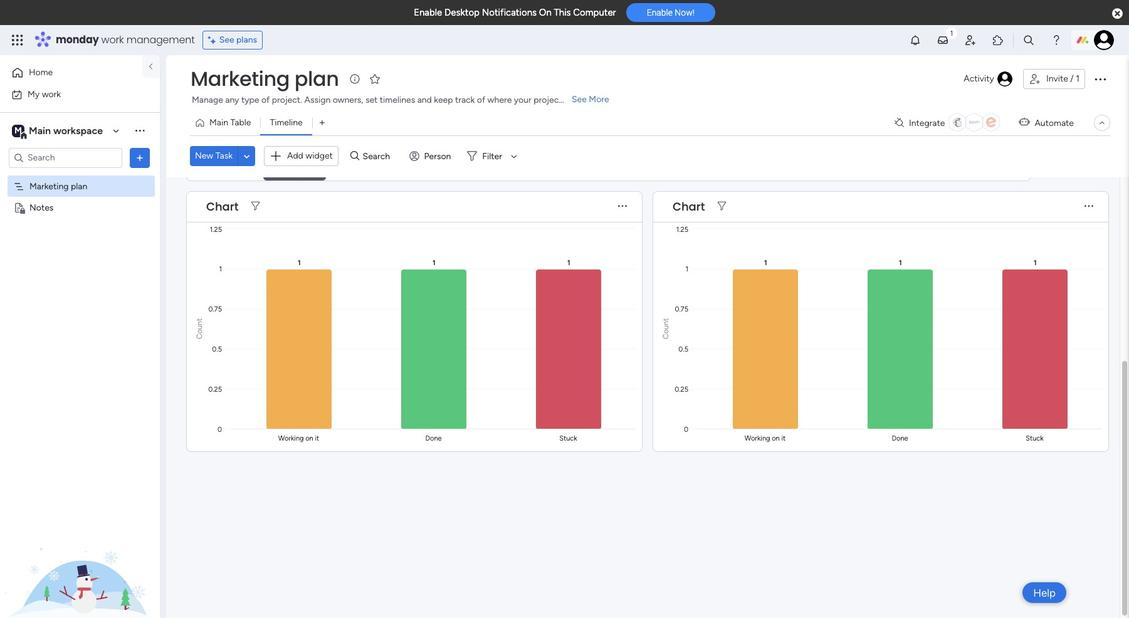 Task type: describe. For each thing, give the bounding box(es) containing it.
workspace options image
[[134, 124, 146, 137]]

home button
[[8, 63, 135, 83]]

widget
[[306, 151, 333, 161]]

person
[[424, 151, 451, 162]]

apps image
[[992, 34, 1005, 46]]

keep
[[434, 95, 453, 105]]

now!
[[675, 8, 695, 18]]

arrow down image
[[507, 149, 522, 164]]

invite
[[1047, 73, 1069, 84]]

see more
[[572, 94, 609, 105]]

track
[[455, 95, 475, 105]]

main table
[[209, 117, 251, 128]]

see plans
[[219, 34, 257, 45]]

main for main workspace
[[29, 124, 51, 136]]

notifications
[[482, 7, 537, 18]]

project.
[[272, 95, 302, 105]]

0 horizontal spatial options image
[[134, 151, 146, 164]]

workspace image
[[12, 124, 24, 138]]

enable desktop notifications on this computer
[[414, 7, 616, 18]]

manage
[[192, 95, 223, 105]]

automate
[[1035, 118, 1074, 128]]

manage any type of project. assign owners, set timelines and keep track of where your project stands.
[[192, 95, 592, 105]]

marketing inside list box
[[29, 181, 69, 192]]

help image
[[1051, 34, 1063, 46]]

kendall parks image
[[1094, 30, 1114, 50]]

1 more dots image from the left
[[618, 202, 627, 211]]

private board image
[[13, 202, 25, 214]]

workspace selection element
[[12, 123, 105, 140]]

2 chart from the left
[[673, 199, 705, 214]]

work for monday
[[101, 33, 124, 47]]

main for main table
[[209, 117, 228, 128]]

plan inside list box
[[71, 181, 87, 192]]

v2 search image
[[350, 149, 360, 163]]

my
[[28, 89, 40, 99]]

v2 funnel image for 2nd more dots image from right
[[251, 202, 260, 211]]

help
[[1034, 587, 1056, 599]]

project
[[534, 95, 562, 105]]

add view image
[[320, 118, 325, 128]]

my work button
[[8, 84, 135, 104]]

more
[[589, 94, 609, 105]]

notes
[[29, 202, 54, 213]]

home
[[29, 67, 53, 78]]

new task
[[195, 151, 233, 161]]

collapse board header image
[[1098, 118, 1108, 128]]

invite / 1 button
[[1023, 69, 1086, 89]]

filter
[[483, 151, 502, 162]]

m
[[14, 125, 22, 136]]

1 image
[[946, 26, 958, 40]]

list box containing marketing plan
[[0, 173, 160, 388]]

see plans button
[[202, 31, 263, 50]]

timeline button
[[261, 113, 312, 133]]

1 of from the left
[[261, 95, 270, 105]]

2 more dots image from the left
[[1085, 202, 1094, 211]]

owners,
[[333, 95, 363, 105]]

management
[[127, 33, 195, 47]]

enable for enable now!
[[647, 8, 673, 18]]

integrate
[[909, 118, 945, 128]]

1 vertical spatial marketing plan
[[29, 181, 87, 192]]

your
[[514, 95, 532, 105]]

monday work management
[[56, 33, 195, 47]]

see more link
[[571, 93, 611, 106]]

help button
[[1023, 583, 1067, 603]]

invite members image
[[965, 34, 977, 46]]

desktop
[[445, 7, 480, 18]]

add widget
[[287, 151, 333, 161]]

inbox image
[[937, 34, 950, 46]]

dapulse integrations image
[[895, 118, 904, 128]]

1
[[1076, 73, 1080, 84]]

plans
[[236, 34, 257, 45]]

monday
[[56, 33, 99, 47]]

new
[[195, 151, 213, 161]]

add
[[287, 151, 303, 161]]



Task type: vqa. For each thing, say whether or not it's contained in the screenshot.
the select product 'icon'
yes



Task type: locate. For each thing, give the bounding box(es) containing it.
1 horizontal spatial chart
[[673, 199, 705, 214]]

main
[[209, 117, 228, 128], [29, 124, 51, 136]]

set
[[366, 95, 378, 105]]

activity
[[964, 73, 995, 84]]

stands.
[[564, 95, 592, 105]]

1 horizontal spatial of
[[477, 95, 486, 105]]

work right monday in the top of the page
[[101, 33, 124, 47]]

select product image
[[11, 34, 24, 46]]

of
[[261, 95, 270, 105], [477, 95, 486, 105]]

timeline
[[270, 117, 303, 128]]

main inside button
[[209, 117, 228, 128]]

1 chart from the left
[[206, 199, 239, 214]]

0 horizontal spatial work
[[42, 89, 61, 99]]

lottie animation image
[[0, 492, 160, 618]]

1 vertical spatial work
[[42, 89, 61, 99]]

2 v2 funnel image from the left
[[718, 202, 726, 211]]

2 of from the left
[[477, 95, 486, 105]]

filter button
[[462, 146, 522, 166]]

chart down task
[[206, 199, 239, 214]]

marketing up notes
[[29, 181, 69, 192]]

0 horizontal spatial enable
[[414, 7, 442, 18]]

main right workspace image
[[29, 124, 51, 136]]

computer
[[573, 7, 616, 18]]

1 vertical spatial options image
[[134, 151, 146, 164]]

of right the track
[[477, 95, 486, 105]]

see left plans
[[219, 34, 234, 45]]

enable now!
[[647, 8, 695, 18]]

main content containing chart
[[166, 0, 1130, 618]]

0 vertical spatial marketing plan
[[191, 65, 339, 93]]

option
[[0, 175, 160, 177]]

dapulse drag handle 3 image
[[661, 202, 666, 211]]

see for see plans
[[219, 34, 234, 45]]

0 horizontal spatial main
[[29, 124, 51, 136]]

show board description image
[[348, 73, 363, 85]]

notifications image
[[909, 34, 922, 46]]

1 horizontal spatial work
[[101, 33, 124, 47]]

1 horizontal spatial enable
[[647, 8, 673, 18]]

options image
[[1093, 71, 1108, 87], [134, 151, 146, 164]]

enable
[[414, 7, 442, 18], [647, 8, 673, 18]]

Search in workspace field
[[26, 151, 105, 165]]

Search field
[[360, 148, 397, 165]]

1 horizontal spatial see
[[572, 94, 587, 105]]

0 vertical spatial work
[[101, 33, 124, 47]]

see inside button
[[219, 34, 234, 45]]

add to favorites image
[[369, 72, 382, 85]]

1 vertical spatial plan
[[71, 181, 87, 192]]

0 horizontal spatial chart
[[206, 199, 239, 214]]

marketing plan up type
[[191, 65, 339, 93]]

angle down image
[[244, 152, 250, 161]]

see for see more
[[572, 94, 587, 105]]

lottie animation element
[[0, 492, 160, 618]]

work inside button
[[42, 89, 61, 99]]

plan up assign
[[295, 65, 339, 93]]

add widget button
[[264, 146, 339, 166]]

enable left now!
[[647, 8, 673, 18]]

of right type
[[261, 95, 270, 105]]

see
[[219, 34, 234, 45], [572, 94, 587, 105]]

main left table
[[209, 117, 228, 128]]

1 vertical spatial see
[[572, 94, 587, 105]]

0 vertical spatial plan
[[295, 65, 339, 93]]

type
[[241, 95, 259, 105]]

0 horizontal spatial more dots image
[[618, 202, 627, 211]]

person button
[[404, 146, 459, 166]]

autopilot image
[[1019, 114, 1030, 130]]

0 vertical spatial see
[[219, 34, 234, 45]]

1 horizontal spatial more dots image
[[1085, 202, 1094, 211]]

0 horizontal spatial marketing plan
[[29, 181, 87, 192]]

plan
[[295, 65, 339, 93], [71, 181, 87, 192]]

where
[[488, 95, 512, 105]]

enable inside 'button'
[[647, 8, 673, 18]]

more dots image
[[618, 202, 627, 211], [1085, 202, 1094, 211]]

new task button
[[190, 146, 238, 166]]

dapulse close image
[[1113, 8, 1123, 20]]

marketing
[[191, 65, 290, 93], [29, 181, 69, 192]]

see left more
[[572, 94, 587, 105]]

0 horizontal spatial of
[[261, 95, 270, 105]]

any
[[225, 95, 239, 105]]

v2 funnel image for 2nd more dots image
[[718, 202, 726, 211]]

marketing up the any
[[191, 65, 290, 93]]

0 horizontal spatial v2 funnel image
[[251, 202, 260, 211]]

work right 'my'
[[42, 89, 61, 99]]

activity button
[[959, 69, 1018, 89]]

0 horizontal spatial marketing
[[29, 181, 69, 192]]

main inside workspace selection element
[[29, 124, 51, 136]]

this
[[554, 7, 571, 18]]

1 horizontal spatial plan
[[295, 65, 339, 93]]

chart right dapulse drag handle 3 icon
[[673, 199, 705, 214]]

1 horizontal spatial main
[[209, 117, 228, 128]]

Marketing plan field
[[188, 65, 342, 93]]

chart
[[206, 199, 239, 214], [673, 199, 705, 214]]

1 horizontal spatial marketing plan
[[191, 65, 339, 93]]

list box
[[0, 173, 160, 388]]

0 horizontal spatial see
[[219, 34, 234, 45]]

options image right the 1 at the top right of the page
[[1093, 71, 1108, 87]]

1 horizontal spatial marketing
[[191, 65, 290, 93]]

plan down search in workspace field
[[71, 181, 87, 192]]

workspace
[[53, 124, 103, 136]]

1 horizontal spatial v2 funnel image
[[718, 202, 726, 211]]

options image down workspace options image at the top
[[134, 151, 146, 164]]

and
[[417, 95, 432, 105]]

enable now! button
[[626, 3, 716, 22]]

v2 funnel image
[[251, 202, 260, 211], [718, 202, 726, 211]]

1 vertical spatial marketing
[[29, 181, 69, 192]]

my work
[[28, 89, 61, 99]]

main workspace
[[29, 124, 103, 136]]

/
[[1071, 73, 1074, 84]]

invite / 1
[[1047, 73, 1080, 84]]

1 v2 funnel image from the left
[[251, 202, 260, 211]]

marketing plan
[[191, 65, 339, 93], [29, 181, 87, 192]]

0 horizontal spatial plan
[[71, 181, 87, 192]]

1 horizontal spatial options image
[[1093, 71, 1108, 87]]

enable left desktop
[[414, 7, 442, 18]]

task
[[216, 151, 233, 161]]

main table button
[[190, 113, 261, 133]]

0 vertical spatial options image
[[1093, 71, 1108, 87]]

work for my
[[42, 89, 61, 99]]

work
[[101, 33, 124, 47], [42, 89, 61, 99]]

marketing plan up notes
[[29, 181, 87, 192]]

search everything image
[[1023, 34, 1035, 46]]

on
[[539, 7, 552, 18]]

0 vertical spatial marketing
[[191, 65, 290, 93]]

table
[[230, 117, 251, 128]]

enable for enable desktop notifications on this computer
[[414, 7, 442, 18]]

assign
[[304, 95, 331, 105]]

timelines
[[380, 95, 415, 105]]

main content
[[166, 0, 1130, 618]]



